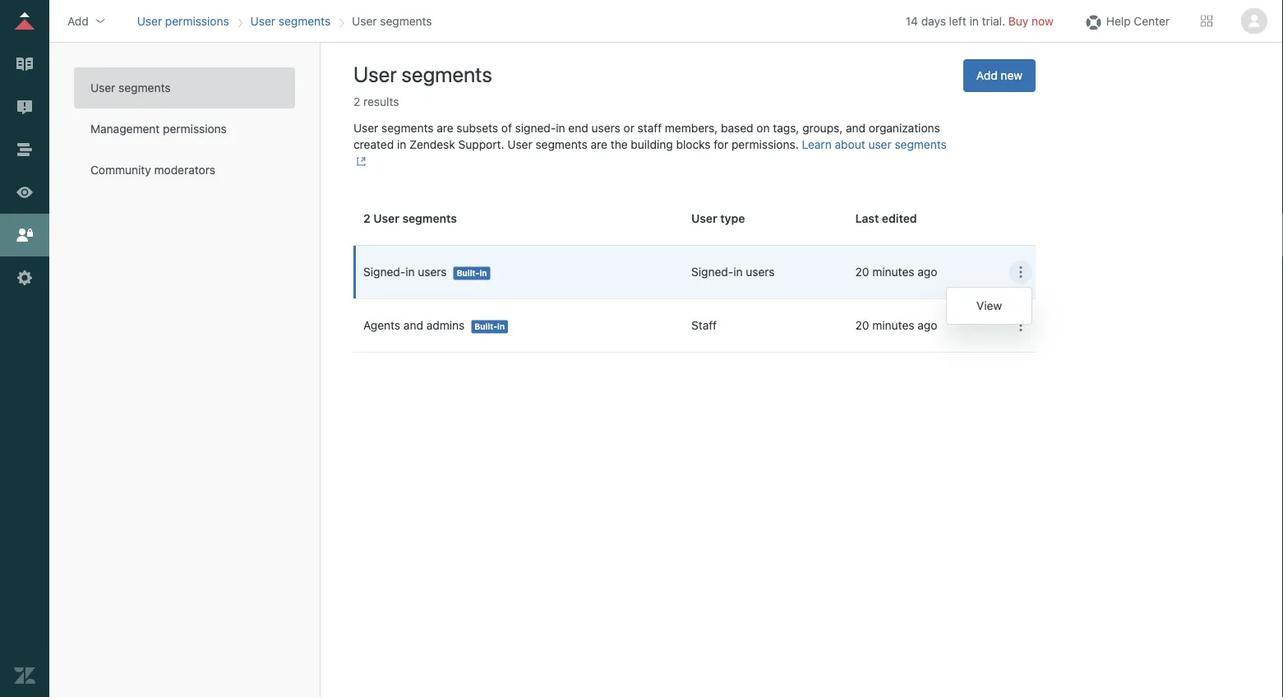 Task type: describe. For each thing, give the bounding box(es) containing it.
user permissions link
[[137, 14, 229, 28]]

settings image
[[14, 267, 35, 289]]

user up 2 results
[[354, 62, 397, 87]]

user left type
[[692, 212, 718, 225]]

user permissions image
[[14, 225, 35, 246]]

20 for signed-in users
[[856, 265, 870, 279]]

center
[[1134, 14, 1170, 28]]

permissions for user permissions
[[165, 14, 229, 28]]

2 for 2 user segments
[[364, 212, 371, 225]]

14 days left in trial. buy now
[[906, 14, 1054, 28]]

agents and admins
[[364, 319, 465, 332]]

user right add popup button
[[137, 14, 162, 28]]

ago for staff
[[918, 319, 938, 332]]

20 for staff
[[856, 319, 870, 332]]

tags,
[[773, 121, 800, 135]]

user right user permissions link
[[251, 14, 276, 28]]

0 horizontal spatial users
[[418, 265, 447, 279]]

1 signed- from the left
[[364, 265, 406, 279]]

arrange content image
[[14, 139, 35, 160]]

help center
[[1107, 14, 1170, 28]]

20 minutes ago for signed-in users
[[856, 265, 938, 279]]

2 signed- from the left
[[692, 265, 734, 279]]

on
[[757, 121, 770, 135]]

staff
[[692, 319, 717, 332]]

minutes for staff
[[873, 319, 915, 332]]

view
[[977, 299, 1003, 313]]

permissions for management permissions
[[163, 122, 227, 136]]

manage articles image
[[14, 53, 35, 75]]

customize design image
[[14, 182, 35, 203]]

minutes for signed-in users
[[873, 265, 915, 279]]

based
[[721, 121, 754, 135]]

members,
[[665, 121, 718, 135]]

user down the created
[[374, 212, 400, 225]]

2 for 2 results
[[354, 95, 360, 109]]

user
[[869, 138, 892, 151]]

zendesk image
[[14, 665, 35, 687]]

20 minutes ago for staff
[[856, 319, 938, 332]]

edited
[[882, 212, 918, 225]]

learn about user segments
[[802, 138, 947, 151]]

results
[[364, 95, 399, 109]]

community moderators
[[90, 163, 215, 177]]

and inside user segments are subsets of signed-in end users or staff members, based on tags, groups, and organizations created in zendesk support. user segments are the building blocks for permissions.
[[846, 121, 866, 135]]

groups,
[[803, 121, 843, 135]]

built- for signed-in users
[[457, 268, 480, 278]]

add for add
[[67, 14, 89, 28]]

for
[[714, 138, 729, 151]]

user segments link
[[251, 14, 331, 28]]

management
[[90, 122, 160, 136]]

zendesk
[[410, 138, 455, 151]]

add button
[[63, 9, 112, 33]]

2 user segments
[[364, 212, 457, 225]]

learn
[[802, 138, 832, 151]]

support.
[[459, 138, 505, 151]]

add new button
[[964, 59, 1036, 92]]

or
[[624, 121, 635, 135]]

the
[[611, 138, 628, 151]]



Task type: locate. For each thing, give the bounding box(es) containing it.
1 horizontal spatial add
[[977, 69, 998, 82]]

1 ago from the top
[[918, 265, 938, 279]]

agents
[[364, 319, 401, 332]]

minutes
[[873, 265, 915, 279], [873, 319, 915, 332]]

users
[[592, 121, 621, 135], [418, 265, 447, 279], [746, 265, 775, 279]]

ago for signed-in users
[[918, 265, 938, 279]]

built-in for admins
[[475, 322, 505, 331]]

add new
[[977, 69, 1023, 82]]

0 vertical spatial built-
[[457, 268, 480, 278]]

community
[[90, 163, 151, 177]]

learn about user segments link
[[354, 138, 947, 168]]

admins
[[427, 319, 465, 332]]

2 20 minutes ago from the top
[[856, 319, 938, 332]]

user down of
[[508, 138, 533, 151]]

1 horizontal spatial 2
[[364, 212, 371, 225]]

buy
[[1009, 14, 1029, 28]]

permissions
[[165, 14, 229, 28], [163, 122, 227, 136]]

management permissions
[[90, 122, 227, 136]]

1 vertical spatial add
[[977, 69, 998, 82]]

permissions.
[[732, 138, 799, 151]]

2 horizontal spatial users
[[746, 265, 775, 279]]

2 down (opens in a new tab) 'image'
[[364, 212, 371, 225]]

organizations
[[869, 121, 941, 135]]

of
[[502, 121, 512, 135]]

and right agents
[[404, 319, 423, 332]]

navigation containing user permissions
[[134, 9, 436, 33]]

built-in
[[457, 268, 487, 278], [475, 322, 505, 331]]

and
[[846, 121, 866, 135], [404, 319, 423, 332]]

zendesk products image
[[1202, 15, 1213, 27]]

0 horizontal spatial and
[[404, 319, 423, 332]]

1 vertical spatial are
[[591, 138, 608, 151]]

14
[[906, 14, 919, 28]]

user segments are subsets of signed-in end users or staff members, based on tags, groups, and organizations created in zendesk support. user segments are the building blocks for permissions.
[[354, 121, 941, 151]]

help center button
[[1079, 9, 1175, 33]]

user type
[[692, 212, 745, 225]]

1 20 minutes ago from the top
[[856, 265, 938, 279]]

end
[[569, 121, 589, 135]]

0 horizontal spatial add
[[67, 14, 89, 28]]

0 vertical spatial 20 minutes ago
[[856, 265, 938, 279]]

0 vertical spatial minutes
[[873, 265, 915, 279]]

1 vertical spatial ago
[[918, 319, 938, 332]]

moderate content image
[[14, 96, 35, 118]]

0 horizontal spatial signed-
[[364, 265, 406, 279]]

staff
[[638, 121, 662, 135]]

signed-in users down type
[[692, 265, 775, 279]]

0 vertical spatial built-in
[[457, 268, 487, 278]]

view menu item
[[947, 291, 1032, 321]]

2 minutes from the top
[[873, 319, 915, 332]]

0 vertical spatial add
[[67, 14, 89, 28]]

1 vertical spatial built-
[[475, 322, 498, 331]]

2 20 from the top
[[856, 319, 870, 332]]

built- up admins
[[457, 268, 480, 278]]

20
[[856, 265, 870, 279], [856, 319, 870, 332]]

1 vertical spatial 2
[[364, 212, 371, 225]]

built-in up admins
[[457, 268, 487, 278]]

0 vertical spatial and
[[846, 121, 866, 135]]

signed-in users
[[364, 265, 447, 279], [692, 265, 775, 279]]

1 horizontal spatial signed-in users
[[692, 265, 775, 279]]

(opens in a new tab) image
[[354, 157, 366, 166]]

1 vertical spatial 20
[[856, 319, 870, 332]]

last edited
[[856, 212, 918, 225]]

add inside add new button
[[977, 69, 998, 82]]

1 vertical spatial and
[[404, 319, 423, 332]]

users inside user segments are subsets of signed-in end users or staff members, based on tags, groups, and organizations created in zendesk support. user segments are the building blocks for permissions.
[[592, 121, 621, 135]]

now
[[1032, 14, 1054, 28]]

signed- down user type
[[692, 265, 734, 279]]

are up "zendesk"
[[437, 121, 454, 135]]

0 horizontal spatial 2
[[354, 95, 360, 109]]

user up management on the left top of the page
[[90, 81, 115, 95]]

2 left "results"
[[354, 95, 360, 109]]

user up the created
[[354, 121, 379, 135]]

1 vertical spatial 20 minutes ago
[[856, 319, 938, 332]]

about
[[835, 138, 866, 151]]

ago
[[918, 265, 938, 279], [918, 319, 938, 332]]

built- right admins
[[475, 322, 498, 331]]

moderators
[[154, 163, 215, 177]]

created
[[354, 138, 394, 151]]

user permissions
[[137, 14, 229, 28]]

built-in right admins
[[475, 322, 505, 331]]

0 vertical spatial 20
[[856, 265, 870, 279]]

1 vertical spatial minutes
[[873, 319, 915, 332]]

blocks
[[676, 138, 711, 151]]

0 horizontal spatial are
[[437, 121, 454, 135]]

1 vertical spatial built-in
[[475, 322, 505, 331]]

trial.
[[983, 14, 1006, 28]]

signed-
[[364, 265, 406, 279], [692, 265, 734, 279]]

built- for agents and admins
[[475, 322, 498, 331]]

days
[[922, 14, 947, 28]]

add inside add popup button
[[67, 14, 89, 28]]

1 vertical spatial permissions
[[163, 122, 227, 136]]

new
[[1001, 69, 1023, 82]]

0 vertical spatial ago
[[918, 265, 938, 279]]

signed-
[[515, 121, 556, 135]]

built-in for users
[[457, 268, 487, 278]]

are
[[437, 121, 454, 135], [591, 138, 608, 151]]

20 minutes ago
[[856, 265, 938, 279], [856, 319, 938, 332]]

segments
[[279, 14, 331, 28], [380, 14, 432, 28], [402, 62, 492, 87], [119, 81, 171, 95], [382, 121, 434, 135], [536, 138, 588, 151], [895, 138, 947, 151], [403, 212, 457, 225]]

0 vertical spatial permissions
[[165, 14, 229, 28]]

user segments
[[251, 14, 331, 28], [352, 14, 432, 28], [354, 62, 492, 87], [90, 81, 171, 95]]

0 vertical spatial 2
[[354, 95, 360, 109]]

0 horizontal spatial signed-in users
[[364, 265, 447, 279]]

signed- up agents
[[364, 265, 406, 279]]

1 horizontal spatial are
[[591, 138, 608, 151]]

2 signed-in users from the left
[[692, 265, 775, 279]]

help
[[1107, 14, 1131, 28]]

and up about
[[846, 121, 866, 135]]

add
[[67, 14, 89, 28], [977, 69, 998, 82]]

type
[[721, 212, 745, 225]]

are left the
[[591, 138, 608, 151]]

built-
[[457, 268, 480, 278], [475, 322, 498, 331]]

last
[[856, 212, 879, 225]]

signed-in users down 2 user segments
[[364, 265, 447, 279]]

1 20 from the top
[[856, 265, 870, 279]]

user right the user segments link
[[352, 14, 377, 28]]

1 horizontal spatial and
[[846, 121, 866, 135]]

navigation
[[134, 9, 436, 33]]

1 horizontal spatial users
[[592, 121, 621, 135]]

left
[[950, 14, 967, 28]]

2 results
[[354, 95, 399, 109]]

permissions inside navigation
[[165, 14, 229, 28]]

building
[[631, 138, 673, 151]]

1 minutes from the top
[[873, 265, 915, 279]]

in
[[970, 14, 979, 28], [556, 121, 566, 135], [397, 138, 407, 151], [406, 265, 415, 279], [734, 265, 743, 279], [480, 268, 487, 278], [498, 322, 505, 331]]

2 ago from the top
[[918, 319, 938, 332]]

1 signed-in users from the left
[[364, 265, 447, 279]]

user
[[137, 14, 162, 28], [251, 14, 276, 28], [352, 14, 377, 28], [354, 62, 397, 87], [90, 81, 115, 95], [354, 121, 379, 135], [508, 138, 533, 151], [374, 212, 400, 225], [692, 212, 718, 225]]

subsets
[[457, 121, 498, 135]]

add for add new
[[977, 69, 998, 82]]

1 horizontal spatial signed-
[[692, 265, 734, 279]]

2
[[354, 95, 360, 109], [364, 212, 371, 225]]

0 vertical spatial are
[[437, 121, 454, 135]]



Task type: vqa. For each thing, say whether or not it's contained in the screenshot.
'admins'
yes



